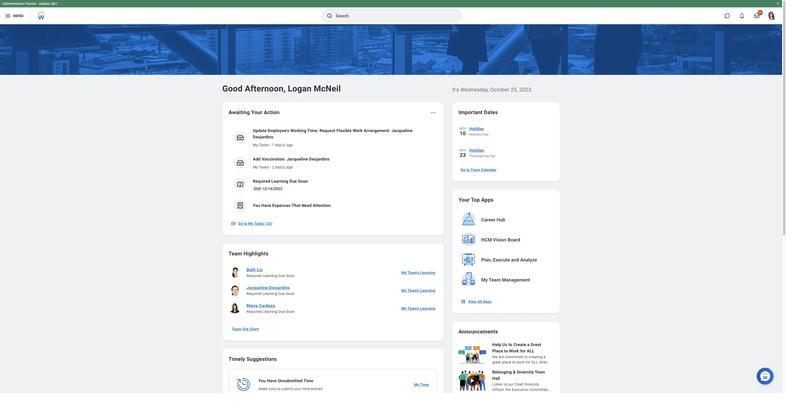 Task type: vqa. For each thing, say whether or not it's contained in the screenshot.
list
no



Task type: describe. For each thing, give the bounding box(es) containing it.
soon inside awaiting your action list
[[298, 179, 308, 184]]

1
[[272, 143, 274, 147]]

afternoon,
[[245, 84, 286, 94]]

hub
[[497, 217, 506, 223]]

mcneil
[[314, 84, 341, 94]]

attention
[[313, 203, 331, 208]]

veterans
[[469, 133, 482, 136]]

update
[[253, 128, 267, 133]]

suggestions
[[247, 356, 277, 362]]

team's for cardoza
[[408, 307, 420, 311]]

us
[[503, 342, 508, 347]]

all
[[478, 300, 482, 304]]

implementation
[[2, 2, 24, 6]]

1 vertical spatial all
[[532, 360, 538, 365]]

my tasks - 2 day(s) ago
[[253, 165, 293, 169]]

inbox image
[[236, 159, 244, 167]]

have for expenses
[[261, 203, 271, 208]]

my team's learning for liu
[[402, 271, 436, 275]]

1 vertical spatial diversity
[[525, 383, 539, 387]]

announcements
[[459, 329, 498, 335]]

good afternoon, logan mcneil main content
[[0, 24, 783, 393]]

tasks inside go to my tasks (33) button
[[254, 222, 264, 226]]

due for beth liu
[[278, 274, 285, 278]]

you have unsubmitted time
[[259, 379, 313, 384]]

hcm vision board
[[481, 237, 521, 243]]

menu banner
[[0, 0, 783, 24]]

desjardins inside update employee's working time: request flexible work arrangement: jacqueline desjardins
[[253, 135, 274, 140]]

career hub
[[481, 217, 506, 223]]

1 vertical spatial desjardins
[[309, 157, 330, 162]]

create
[[514, 342, 526, 347]]

dashboard expenses image
[[236, 202, 244, 210]]

org
[[242, 327, 249, 331]]

expenses
[[272, 203, 291, 208]]

go to my tasks (33) button
[[229, 218, 276, 229]]

ago for my tasks - 1 day(s) ago
[[287, 143, 293, 147]]

menu
[[13, 14, 24, 18]]

learning inside maria cardoza required learning due soon
[[263, 310, 277, 314]]

go to team calendar button
[[459, 165, 499, 175]]

required for maria
[[247, 310, 262, 314]]

team's for liu
[[408, 271, 420, 275]]

make
[[259, 387, 268, 391]]

creating
[[529, 355, 543, 359]]

belonging
[[493, 370, 512, 375]]

management
[[502, 277, 530, 283]]

have for unsubmitted
[[267, 379, 277, 384]]

beth liu button
[[245, 267, 265, 273]]

to right us
[[509, 342, 513, 347]]

work inside help us to create a great place to work for all we are committed to creating a great place to work for all wher …
[[509, 349, 519, 354]]

committed
[[505, 355, 524, 359]]

jacqueline desjardins required learning due soon
[[247, 285, 295, 296]]

adeptai_dpt1
[[39, 2, 57, 6]]

career hub button
[[459, 211, 554, 230]]

action
[[264, 109, 280, 116]]

my team's learning button for desjardins
[[399, 285, 438, 296]]

(33)
[[265, 222, 273, 226]]

1 horizontal spatial a
[[544, 355, 546, 359]]

my team's learning button for cardoza
[[399, 303, 438, 314]]

day for 10
[[483, 133, 489, 136]]

holiday veterans day
[[469, 126, 489, 136]]

team left org
[[232, 327, 241, 331]]

important
[[459, 109, 483, 116]]

are
[[499, 355, 504, 359]]

dates
[[484, 109, 498, 116]]

33
[[759, 11, 762, 14]]

implementation preview -   adeptai_dpt1
[[2, 2, 57, 6]]

inbox image inside awaiting your action list
[[236, 134, 244, 142]]

my team management
[[481, 277, 530, 283]]

chief
[[515, 383, 524, 387]]

add
[[253, 157, 261, 162]]

add vaccination: jacqueline desjardins
[[253, 157, 330, 162]]

required learning due soon
[[253, 179, 308, 184]]

preview
[[25, 2, 36, 6]]

employee's
[[268, 128, 289, 133]]

important dates element
[[459, 122, 554, 164]]

view
[[468, 300, 477, 304]]

12/14/2022
[[262, 187, 282, 191]]

team down execute
[[489, 277, 501, 283]]

we
[[493, 355, 498, 359]]

liu
[[257, 268, 263, 273]]

my team's learning for cardoza
[[402, 307, 436, 311]]

beth
[[247, 268, 256, 273]]

to down committed
[[512, 360, 516, 365]]

it's wednesday, october 25, 2023
[[452, 87, 532, 93]]

time:
[[308, 128, 319, 133]]

1 vertical spatial your
[[459, 197, 470, 203]]

to inside belonging & diversity town hall listen to our chief diversity officer, the executive committee …
[[504, 383, 507, 387]]

the
[[506, 388, 511, 392]]

0 vertical spatial a
[[528, 342, 530, 347]]

my tasks - 1 day(s) ago
[[253, 143, 293, 147]]

learning inside jacqueline desjardins required learning due soon
[[263, 292, 277, 296]]

beth liu required learning due soon
[[247, 268, 295, 278]]

go to team calendar
[[461, 168, 497, 172]]

belonging & diversity town hall listen to our chief diversity officer, the executive committee …
[[493, 370, 552, 392]]

nov for 10
[[460, 127, 466, 131]]

day(s) for 1
[[275, 143, 286, 147]]

25,
[[511, 87, 518, 93]]

make sure to submit your time entries
[[259, 387, 323, 391]]

wednesday,
[[461, 87, 489, 93]]

great
[[493, 360, 501, 365]]

hcm
[[481, 237, 492, 243]]

nov 23
[[460, 149, 466, 158]]

listen
[[493, 383, 503, 387]]

vaccination:
[[262, 157, 286, 162]]

analyze
[[521, 257, 537, 263]]

maria
[[247, 303, 258, 308]]

team left "highlights"
[[229, 251, 242, 257]]

my team's learning button for liu
[[399, 268, 438, 278]]

cardoza
[[259, 303, 275, 308]]

apps for view all apps
[[483, 300, 492, 304]]

officer,
[[493, 388, 505, 392]]

due for jacqueline desjardins
[[278, 292, 285, 296]]

jacqueline inside update employee's working time: request flexible work arrangement: jacqueline desjardins
[[392, 128, 413, 133]]

10
[[460, 130, 466, 137]]



Task type: locate. For each thing, give the bounding box(es) containing it.
3 team's from the top
[[408, 307, 420, 311]]

team's for desjardins
[[408, 289, 420, 293]]

2 vertical spatial tasks
[[254, 222, 264, 226]]

day for 23
[[490, 154, 495, 158]]

0 horizontal spatial inbox image
[[231, 221, 236, 226]]

holiday for 23
[[470, 148, 484, 153]]

your left action
[[251, 109, 263, 116]]

1 vertical spatial …
[[549, 388, 552, 392]]

hall
[[493, 376, 500, 381]]

1 horizontal spatial inbox image
[[236, 134, 244, 142]]

nov left 'holiday veterans day' at top
[[460, 127, 466, 131]]

holiday button for 10
[[469, 126, 554, 132]]

required inside maria cardoza required learning due soon
[[247, 310, 262, 314]]

1 vertical spatial day(s)
[[275, 165, 286, 169]]

due down add vaccination: jacqueline desjardins
[[290, 179, 297, 184]]

you have expenses that need attention button
[[229, 195, 438, 216]]

1 vertical spatial have
[[267, 379, 277, 384]]

desjardins inside jacqueline desjardins required learning due soon
[[269, 285, 290, 290]]

tasks left the 2
[[259, 165, 269, 169]]

1 ago from the top
[[287, 143, 293, 147]]

to down thanksgiving
[[467, 168, 470, 172]]

1 vertical spatial you
[[259, 379, 266, 384]]

flexible
[[337, 128, 352, 133]]

1 my team's learning from the top
[[402, 271, 436, 275]]

0 vertical spatial you
[[253, 203, 260, 208]]

soon for desjardins
[[286, 292, 295, 296]]

2 my team's learning from the top
[[402, 289, 436, 293]]

1 horizontal spatial work
[[509, 349, 519, 354]]

my team's learning for desjardins
[[402, 289, 436, 293]]

inbox image up inbox icon
[[236, 134, 244, 142]]

1 horizontal spatial go
[[461, 168, 466, 172]]

0 vertical spatial day(s)
[[275, 143, 286, 147]]

2 day(s) from the top
[[275, 165, 286, 169]]

-
[[37, 2, 38, 6], [270, 143, 271, 147], [270, 165, 271, 169]]

0 vertical spatial for
[[520, 349, 526, 354]]

my
[[253, 143, 258, 147], [253, 165, 258, 169], [248, 222, 254, 226], [402, 271, 407, 275], [481, 277, 488, 283], [402, 289, 407, 293], [402, 307, 407, 311], [414, 383, 419, 387]]

1 vertical spatial a
[[544, 355, 546, 359]]

1 vertical spatial jacqueline
[[287, 157, 308, 162]]

1 vertical spatial my team's learning
[[402, 289, 436, 293]]

inbox large image
[[755, 13, 760, 18]]

1 vertical spatial work
[[509, 349, 519, 354]]

place
[[493, 349, 503, 354]]

plan, execute and analyze
[[481, 257, 537, 263]]

jacqueline right vaccination:
[[287, 157, 308, 162]]

2 vertical spatial desjardins
[[269, 285, 290, 290]]

due for maria cardoza
[[278, 310, 285, 314]]

our
[[508, 383, 514, 387]]

required down the "beth liu" button
[[247, 274, 262, 278]]

soon inside jacqueline desjardins required learning due soon
[[286, 292, 295, 296]]

inbox image left go to my tasks (33)
[[231, 221, 236, 226]]

my team's learning
[[402, 271, 436, 275], [402, 289, 436, 293], [402, 307, 436, 311]]

- for 1
[[270, 143, 271, 147]]

2
[[272, 165, 274, 169]]

0 vertical spatial tasks
[[259, 143, 269, 147]]

your top apps
[[459, 197, 494, 203]]

diversity down work
[[517, 370, 534, 375]]

33 button
[[751, 10, 763, 22]]

highlights
[[244, 251, 269, 257]]

holiday inside holiday thanksgiving day
[[470, 148, 484, 153]]

0 vertical spatial diversity
[[517, 370, 534, 375]]

related actions image
[[431, 110, 436, 116]]

due down "jacqueline desjardins" button
[[278, 292, 285, 296]]

for
[[520, 349, 526, 354], [526, 360, 531, 365]]

day
[[483, 133, 489, 136], [490, 154, 495, 158]]

2 vertical spatial my team's learning
[[402, 307, 436, 311]]

0 vertical spatial inbox image
[[236, 134, 244, 142]]

1 day(s) from the top
[[275, 143, 286, 147]]

plan,
[[481, 257, 492, 263]]

day(s) right the 2
[[275, 165, 286, 169]]

nov down 10
[[460, 149, 466, 152]]

0 horizontal spatial your
[[251, 109, 263, 116]]

great
[[531, 342, 541, 347]]

team org chart button
[[230, 324, 261, 335]]

required for beth
[[247, 274, 262, 278]]

tasks left 1
[[259, 143, 269, 147]]

go for go to team calendar
[[461, 168, 466, 172]]

&
[[513, 370, 516, 375]]

2 vertical spatial -
[[270, 165, 271, 169]]

0 vertical spatial nov
[[460, 127, 466, 131]]

have left "expenses"
[[261, 203, 271, 208]]

book open image
[[236, 181, 244, 189]]

town
[[535, 370, 545, 375]]

1 vertical spatial inbox image
[[231, 221, 236, 226]]

1 vertical spatial apps
[[483, 300, 492, 304]]

my time button
[[412, 380, 431, 390]]

- right preview
[[37, 2, 38, 6]]

soon inside maria cardoza required learning due soon
[[286, 310, 295, 314]]

holiday
[[470, 126, 484, 131], [470, 148, 484, 153]]

tasks for 1
[[259, 143, 269, 147]]

team org chart
[[232, 327, 259, 331]]

learning inside awaiting your action list
[[271, 179, 288, 184]]

due
[[290, 179, 297, 184], [254, 187, 261, 191], [278, 274, 285, 278], [278, 292, 285, 296], [278, 310, 285, 314]]

apps for your top apps
[[481, 197, 494, 203]]

1 horizontal spatial your
[[459, 197, 470, 203]]

- left 1
[[270, 143, 271, 147]]

day inside holiday thanksgiving day
[[490, 154, 495, 158]]

0 horizontal spatial a
[[528, 342, 530, 347]]

my team management button
[[459, 271, 554, 290]]

soon inside the beth liu required learning due soon
[[286, 274, 295, 278]]

jacqueline inside jacqueline desjardins required learning due soon
[[247, 285, 268, 290]]

time inside button
[[420, 383, 429, 387]]

tasks for 2
[[259, 165, 269, 169]]

ago up add vaccination: jacqueline desjardins
[[287, 143, 293, 147]]

awaiting your action list
[[229, 123, 438, 216]]

- inside menu banner
[[37, 2, 38, 6]]

to right sure
[[277, 387, 281, 391]]

2 ago from the top
[[287, 165, 293, 169]]

1 vertical spatial ago
[[287, 165, 293, 169]]

a up wher
[[544, 355, 546, 359]]

… inside belonging & diversity town hall listen to our chief diversity officer, the executive committee …
[[549, 388, 552, 392]]

go down dashboard expenses image
[[238, 222, 243, 226]]

notifications large image
[[740, 13, 745, 18]]

due inside the beth liu required learning due soon
[[278, 274, 285, 278]]

2 my team's learning button from the top
[[399, 285, 438, 296]]

go down 23
[[461, 168, 466, 172]]

required up maria
[[247, 292, 262, 296]]

holiday button for 23
[[469, 147, 554, 154]]

Search Workday  search field
[[336, 10, 450, 22]]

your
[[294, 387, 302, 391]]

due down jacqueline desjardins required learning due soon
[[278, 310, 285, 314]]

due left 12/14/2022
[[254, 187, 261, 191]]

career
[[481, 217, 496, 223]]

1 vertical spatial holiday button
[[469, 147, 554, 154]]

jacqueline desjardins button
[[245, 285, 292, 291]]

required inside jacqueline desjardins required learning due soon
[[247, 292, 262, 296]]

0 horizontal spatial day
[[483, 133, 489, 136]]

day(s) for 2
[[275, 165, 286, 169]]

day inside 'holiday veterans day'
[[483, 133, 489, 136]]

soon
[[298, 179, 308, 184], [286, 274, 295, 278], [286, 292, 295, 296], [286, 310, 295, 314]]

my team's learning button
[[399, 268, 438, 278], [399, 285, 438, 296], [399, 303, 438, 314]]

2 nov from the top
[[460, 149, 466, 152]]

0 vertical spatial go
[[461, 168, 466, 172]]

thanksgiving
[[469, 154, 489, 158]]

have inside button
[[261, 203, 271, 208]]

your left top
[[459, 197, 470, 203]]

you for you have expenses that need attention
[[253, 203, 260, 208]]

to up work
[[525, 355, 528, 359]]

0 vertical spatial …
[[548, 360, 550, 365]]

need
[[302, 203, 312, 208]]

hcm vision board button
[[459, 231, 554, 250]]

0 horizontal spatial jacqueline
[[247, 285, 268, 290]]

and
[[511, 257, 519, 263]]

justify image
[[5, 13, 11, 19]]

unsubmitted
[[278, 379, 303, 384]]

1 vertical spatial nov
[[460, 149, 466, 152]]

0 vertical spatial team's
[[408, 271, 420, 275]]

work right flexible
[[353, 128, 363, 133]]

soon for cardoza
[[286, 310, 295, 314]]

plan, execute and analyze button
[[459, 251, 554, 270]]

1 vertical spatial holiday
[[470, 148, 484, 153]]

search image
[[326, 13, 333, 19]]

to down us
[[504, 349, 508, 354]]

jacqueline down the "beth liu" button
[[247, 285, 268, 290]]

1 team's from the top
[[408, 271, 420, 275]]

apps right top
[[481, 197, 494, 203]]

you for you have unsubmitted time
[[259, 379, 266, 384]]

diversity up committee
[[525, 383, 539, 387]]

1 my team's learning button from the top
[[399, 268, 438, 278]]

go for go to my tasks (33)
[[238, 222, 243, 226]]

executive
[[512, 388, 528, 392]]

inbox image
[[236, 134, 244, 142], [231, 221, 236, 226]]

required for jacqueline
[[247, 292, 262, 296]]

team highlights list
[[229, 264, 438, 318]]

holiday thanksgiving day
[[469, 148, 495, 158]]

maria cardoza required learning due soon
[[247, 303, 295, 314]]

day(s) right 1
[[275, 143, 286, 147]]

for right work
[[526, 360, 531, 365]]

ago for my tasks - 2 day(s) ago
[[287, 165, 293, 169]]

to down dashboard expenses image
[[244, 222, 247, 226]]

1 vertical spatial my team's learning button
[[399, 285, 438, 296]]

1 horizontal spatial for
[[526, 360, 531, 365]]

0 vertical spatial all
[[527, 349, 535, 354]]

0 horizontal spatial go
[[238, 222, 243, 226]]

0 horizontal spatial work
[[353, 128, 363, 133]]

0 vertical spatial your
[[251, 109, 263, 116]]

nov
[[460, 127, 466, 131], [460, 149, 466, 152]]

1 vertical spatial tasks
[[259, 165, 269, 169]]

tasks left (33)
[[254, 222, 264, 226]]

0 horizontal spatial for
[[520, 349, 526, 354]]

1 holiday from the top
[[470, 126, 484, 131]]

1 horizontal spatial day
[[490, 154, 495, 158]]

holiday button
[[469, 126, 554, 132], [469, 147, 554, 154]]

submit
[[282, 387, 293, 391]]

view all apps
[[468, 300, 492, 304]]

2 team's from the top
[[408, 289, 420, 293]]

0 vertical spatial day
[[483, 133, 489, 136]]

it's
[[452, 87, 459, 93]]

to left our
[[504, 383, 507, 387]]

committee
[[529, 388, 548, 392]]

diversity
[[517, 370, 534, 375], [525, 383, 539, 387]]

- left the 2
[[270, 165, 271, 169]]

time
[[304, 379, 313, 384], [420, 383, 429, 387]]

2 holiday button from the top
[[469, 147, 554, 154]]

for down the create
[[520, 349, 526, 354]]

jacqueline right arrangement: at left
[[392, 128, 413, 133]]

help
[[493, 342, 501, 347]]

you have expenses that need attention
[[253, 203, 331, 208]]

2 holiday from the top
[[470, 148, 484, 153]]

2 horizontal spatial jacqueline
[[392, 128, 413, 133]]

working
[[291, 128, 307, 133]]

0 vertical spatial ago
[[287, 143, 293, 147]]

maria cardoza button
[[245, 303, 277, 309]]

important dates
[[459, 109, 498, 116]]

required down maria
[[247, 310, 262, 314]]

menu button
[[0, 7, 30, 24]]

0 vertical spatial holiday button
[[469, 126, 554, 132]]

1 vertical spatial day
[[490, 154, 495, 158]]

0 vertical spatial -
[[37, 2, 38, 6]]

3 my team's learning from the top
[[402, 307, 436, 311]]

announcements element
[[459, 342, 554, 393]]

have
[[261, 203, 271, 208], [267, 379, 277, 384]]

arrangement:
[[364, 128, 391, 133]]

holiday up the veterans
[[470, 126, 484, 131]]

0 vertical spatial jacqueline
[[392, 128, 413, 133]]

0 vertical spatial my team's learning
[[402, 271, 436, 275]]

go to my tasks (33)
[[238, 222, 273, 226]]

a
[[528, 342, 530, 347], [544, 355, 546, 359]]

team left calendar
[[471, 168, 480, 172]]

that
[[292, 203, 301, 208]]

0 horizontal spatial time
[[304, 379, 313, 384]]

help us to create a great place to work for all we are committed to creating a great place to work for all wher …
[[493, 342, 550, 365]]

required up due 12/14/2022
[[253, 179, 270, 184]]

profile logan mcneil image
[[768, 12, 776, 21]]

holiday inside 'holiday veterans day'
[[470, 126, 484, 131]]

nov for 23
[[460, 149, 466, 152]]

soon for liu
[[286, 274, 295, 278]]

have up sure
[[267, 379, 277, 384]]

23
[[460, 152, 466, 158]]

day right the veterans
[[483, 133, 489, 136]]

media play image
[[469, 378, 476, 384]]

you up make at the bottom
[[259, 379, 266, 384]]

entries
[[311, 387, 323, 391]]

1 vertical spatial go
[[238, 222, 243, 226]]

required inside the beth liu required learning due soon
[[247, 274, 262, 278]]

to
[[467, 168, 470, 172], [244, 222, 247, 226], [509, 342, 513, 347], [504, 349, 508, 354], [525, 355, 528, 359], [512, 360, 516, 365], [504, 383, 507, 387], [277, 387, 281, 391]]

0 vertical spatial holiday
[[470, 126, 484, 131]]

a left great
[[528, 342, 530, 347]]

holiday for 10
[[470, 126, 484, 131]]

1 horizontal spatial time
[[420, 383, 429, 387]]

1 vertical spatial team's
[[408, 289, 420, 293]]

you right dashboard expenses image
[[253, 203, 260, 208]]

0 vertical spatial my team's learning button
[[399, 268, 438, 278]]

1 nov from the top
[[460, 127, 466, 131]]

due inside maria cardoza required learning due soon
[[278, 310, 285, 314]]

0 vertical spatial apps
[[481, 197, 494, 203]]

1 vertical spatial -
[[270, 143, 271, 147]]

time
[[303, 387, 310, 391]]

2 vertical spatial my team's learning button
[[399, 303, 438, 314]]

team highlights
[[229, 251, 269, 257]]

you inside button
[[253, 203, 260, 208]]

2 vertical spatial jacqueline
[[247, 285, 268, 290]]

october
[[491, 87, 510, 93]]

day right thanksgiving
[[490, 154, 495, 158]]

apps inside button
[[483, 300, 492, 304]]

ago down add vaccination: jacqueline desjardins
[[287, 165, 293, 169]]

… inside help us to create a great place to work for all we are committed to creating a great place to work for all wher …
[[548, 360, 550, 365]]

learning inside the beth liu required learning due soon
[[263, 274, 277, 278]]

due inside jacqueline desjardins required learning due soon
[[278, 292, 285, 296]]

request
[[320, 128, 336, 133]]

vision
[[493, 237, 507, 243]]

- for 2
[[270, 165, 271, 169]]

due up "jacqueline desjardins" button
[[278, 274, 285, 278]]

good afternoon, logan mcneil
[[222, 84, 341, 94]]

0 vertical spatial work
[[353, 128, 363, 133]]

inbox image inside go to my tasks (33) button
[[231, 221, 236, 226]]

0 vertical spatial have
[[261, 203, 271, 208]]

2 vertical spatial team's
[[408, 307, 420, 311]]

work inside update employee's working time: request flexible work arrangement: jacqueline desjardins
[[353, 128, 363, 133]]

nbox image
[[461, 299, 466, 304]]

all down creating at right bottom
[[532, 360, 538, 365]]

work up committed
[[509, 349, 519, 354]]

holiday up thanksgiving
[[470, 148, 484, 153]]

sure
[[269, 387, 276, 391]]

0 vertical spatial desjardins
[[253, 135, 274, 140]]

3 my team's learning button from the top
[[399, 303, 438, 314]]

required inside awaiting your action list
[[253, 179, 270, 184]]

1 vertical spatial for
[[526, 360, 531, 365]]

due 12/14/2022
[[254, 187, 282, 191]]

1 holiday button from the top
[[469, 126, 554, 132]]

nov 10
[[460, 127, 466, 137]]

- for adeptai_dpt1
[[37, 2, 38, 6]]

…
[[548, 360, 550, 365], [549, 388, 552, 392]]

awaiting
[[229, 109, 250, 116]]

day(s)
[[275, 143, 286, 147], [275, 165, 286, 169]]

all
[[527, 349, 535, 354], [532, 360, 538, 365]]

apps right all
[[483, 300, 492, 304]]

calendar
[[481, 168, 497, 172]]

all up creating at right bottom
[[527, 349, 535, 354]]

1 horizontal spatial jacqueline
[[287, 157, 308, 162]]

close environment banner image
[[777, 2, 780, 5]]



